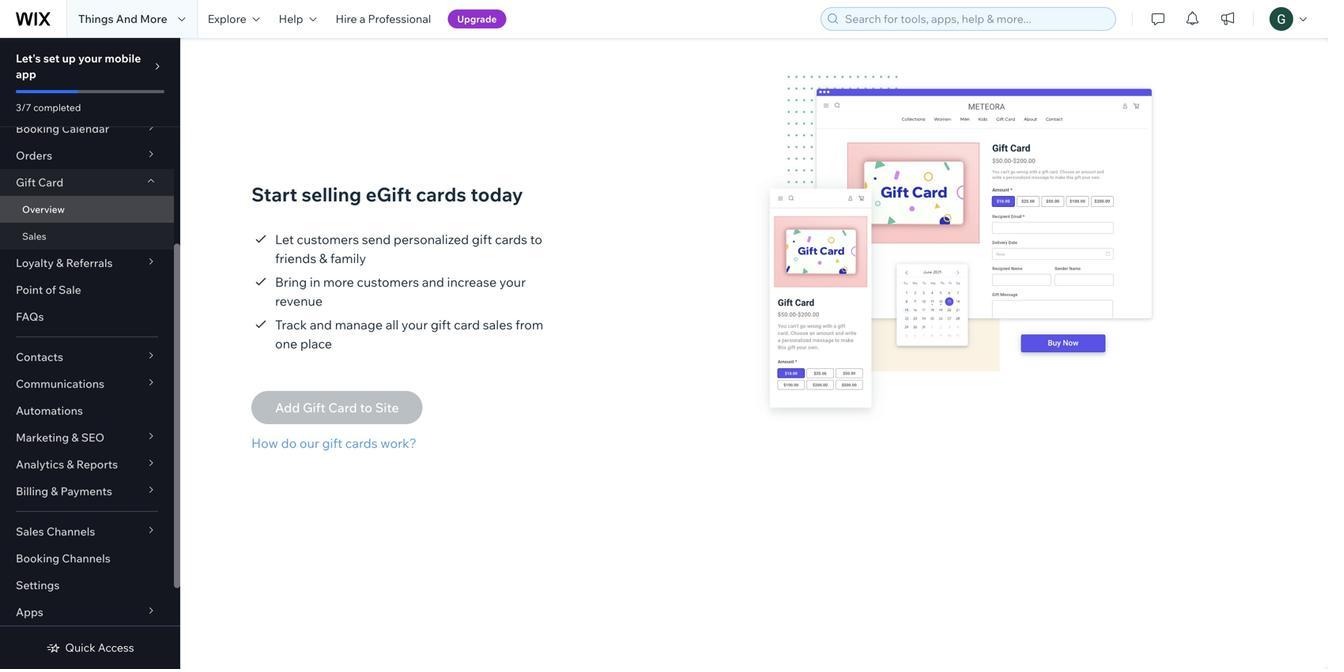 Task type: locate. For each thing, give the bounding box(es) containing it.
let
[[275, 232, 294, 248]]

& left "seo"
[[71, 431, 79, 445]]

0 horizontal spatial your
[[78, 51, 102, 65]]

our
[[300, 436, 319, 452]]

& right billing
[[51, 485, 58, 499]]

marketing & seo button
[[0, 425, 174, 452]]

2 horizontal spatial your
[[500, 274, 526, 290]]

to
[[530, 232, 542, 248]]

personalized
[[394, 232, 469, 248]]

1 horizontal spatial your
[[402, 317, 428, 333]]

channels inside 'dropdown button'
[[47, 525, 95, 539]]

0 vertical spatial sales
[[22, 231, 46, 242]]

and left increase
[[422, 274, 444, 290]]

card
[[454, 317, 480, 333]]

hire a professional
[[336, 12, 431, 26]]

billing & payments button
[[0, 478, 174, 505]]

gift card
[[16, 176, 63, 189]]

loyalty
[[16, 256, 54, 270]]

cards left to
[[495, 232, 527, 248]]

how
[[251, 436, 278, 452]]

your inside let's set up your mobile app
[[78, 51, 102, 65]]

2 vertical spatial cards
[[345, 436, 378, 452]]

booking
[[16, 122, 59, 136], [16, 552, 59, 566]]

and
[[422, 274, 444, 290], [310, 317, 332, 333]]

booking for booking calendar
[[16, 122, 59, 136]]

booking inside dropdown button
[[16, 122, 59, 136]]

gift left card
[[431, 317, 451, 333]]

0 horizontal spatial cards
[[345, 436, 378, 452]]

1 vertical spatial channels
[[62, 552, 111, 566]]

point
[[16, 283, 43, 297]]

explore
[[208, 12, 246, 26]]

analytics
[[16, 458, 64, 472]]

Search for tools, apps, help & more... field
[[841, 8, 1111, 30]]

cards
[[416, 183, 466, 206], [495, 232, 527, 248], [345, 436, 378, 452]]

more
[[323, 274, 354, 290]]

sales
[[22, 231, 46, 242], [16, 525, 44, 539]]

do
[[281, 436, 297, 452]]

1 vertical spatial and
[[310, 317, 332, 333]]

booking calendar button
[[0, 115, 174, 142]]

start selling egift cards today
[[251, 183, 523, 206]]

a
[[360, 12, 366, 26]]

app
[[16, 67, 36, 81]]

professional
[[368, 12, 431, 26]]

2 horizontal spatial cards
[[495, 232, 527, 248]]

quick
[[65, 641, 95, 655]]

revenue
[[275, 293, 323, 309]]

1 horizontal spatial gift
[[431, 317, 451, 333]]

0 horizontal spatial and
[[310, 317, 332, 333]]

let's set up your mobile app
[[16, 51, 141, 81]]

cards up "personalized" on the top of page
[[416, 183, 466, 206]]

manage
[[335, 317, 383, 333]]

0 vertical spatial channels
[[47, 525, 95, 539]]

3/7
[[16, 102, 31, 113]]

gift
[[16, 176, 36, 189]]

customers up all
[[357, 274, 419, 290]]

communications button
[[0, 371, 174, 398]]

0 horizontal spatial gift
[[322, 436, 343, 452]]

your right up
[[78, 51, 102, 65]]

loyalty & referrals
[[16, 256, 113, 270]]

apps
[[16, 606, 43, 620]]

channels up booking channels on the left bottom of the page
[[47, 525, 95, 539]]

booking up settings
[[16, 552, 59, 566]]

your
[[78, 51, 102, 65], [500, 274, 526, 290], [402, 317, 428, 333]]

gift inside button
[[322, 436, 343, 452]]

2 vertical spatial gift
[[322, 436, 343, 452]]

sales channels button
[[0, 519, 174, 546]]

your right all
[[402, 317, 428, 333]]

0 vertical spatial booking
[[16, 122, 59, 136]]

0 vertical spatial cards
[[416, 183, 466, 206]]

1 vertical spatial your
[[500, 274, 526, 290]]

sales up loyalty
[[22, 231, 46, 242]]

gift right our
[[322, 436, 343, 452]]

family
[[330, 251, 366, 266]]

booking channels link
[[0, 546, 174, 573]]

2 booking from the top
[[16, 552, 59, 566]]

gift up increase
[[472, 232, 492, 248]]

cards inside let customers send personalized gift cards to friends & family bring in more customers and increase your revenue track and manage all your gift card sales from one place
[[495, 232, 527, 248]]

0 vertical spatial and
[[422, 274, 444, 290]]

2 horizontal spatial gift
[[472, 232, 492, 248]]

1 horizontal spatial cards
[[416, 183, 466, 206]]

marketing & seo
[[16, 431, 104, 445]]

quick access button
[[46, 641, 134, 656]]

overview
[[22, 204, 65, 215]]

gift
[[472, 232, 492, 248], [431, 317, 451, 333], [322, 436, 343, 452]]

1 horizontal spatial and
[[422, 274, 444, 290]]

0 vertical spatial customers
[[297, 232, 359, 248]]

customers up family
[[297, 232, 359, 248]]

quick access
[[65, 641, 134, 655]]

gift card button
[[0, 169, 174, 196]]

& left family
[[319, 251, 328, 266]]

cards inside button
[[345, 436, 378, 452]]

settings
[[16, 579, 60, 593]]

1 vertical spatial booking
[[16, 552, 59, 566]]

channels down sales channels 'dropdown button'
[[62, 552, 111, 566]]

completed
[[33, 102, 81, 113]]

help
[[279, 12, 303, 26]]

your right increase
[[500, 274, 526, 290]]

& for payments
[[51, 485, 58, 499]]

& inside dropdown button
[[51, 485, 58, 499]]

automations
[[16, 404, 83, 418]]

0 vertical spatial your
[[78, 51, 102, 65]]

sales down billing
[[16, 525, 44, 539]]

& left reports
[[67, 458, 74, 472]]

hire a professional link
[[326, 0, 441, 38]]

&
[[319, 251, 328, 266], [56, 256, 64, 270], [71, 431, 79, 445], [67, 458, 74, 472], [51, 485, 58, 499]]

sales inside 'dropdown button'
[[16, 525, 44, 539]]

more
[[140, 12, 167, 26]]

cards left work?
[[345, 436, 378, 452]]

1 vertical spatial sales
[[16, 525, 44, 539]]

point of sale link
[[0, 277, 174, 304]]

billing
[[16, 485, 48, 499]]

3/7 completed
[[16, 102, 81, 113]]

1 vertical spatial cards
[[495, 232, 527, 248]]

1 booking from the top
[[16, 122, 59, 136]]

& right loyalty
[[56, 256, 64, 270]]

booking down 3/7 completed
[[16, 122, 59, 136]]

customers
[[297, 232, 359, 248], [357, 274, 419, 290]]

and up place on the bottom
[[310, 317, 332, 333]]



Task type: describe. For each thing, give the bounding box(es) containing it.
card
[[38, 176, 63, 189]]

analytics & reports button
[[0, 452, 174, 478]]

things
[[78, 12, 114, 26]]

marketing
[[16, 431, 69, 445]]

set
[[43, 51, 60, 65]]

faqs link
[[0, 304, 174, 331]]

settings link
[[0, 573, 174, 599]]

sale
[[59, 283, 81, 297]]

access
[[98, 641, 134, 655]]

sidebar element
[[0, 38, 180, 670]]

in
[[310, 274, 320, 290]]

loyalty & referrals button
[[0, 250, 174, 277]]

apps button
[[0, 599, 174, 626]]

billing & payments
[[16, 485, 112, 499]]

let customers send personalized gift cards to friends & family bring in more customers and increase your revenue track and manage all your gift card sales from one place
[[275, 232, 544, 352]]

0 vertical spatial gift
[[472, 232, 492, 248]]

& for referrals
[[56, 256, 64, 270]]

contacts button
[[0, 344, 174, 371]]

upgrade button
[[448, 9, 507, 28]]

sales
[[483, 317, 513, 333]]

things and more
[[78, 12, 167, 26]]

of
[[45, 283, 56, 297]]

2 vertical spatial your
[[402, 317, 428, 333]]

increase
[[447, 274, 497, 290]]

upgrade
[[457, 13, 497, 25]]

start
[[251, 183, 297, 206]]

send
[[362, 232, 391, 248]]

up
[[62, 51, 76, 65]]

contacts
[[16, 350, 63, 364]]

& for reports
[[67, 458, 74, 472]]

payments
[[61, 485, 112, 499]]

channels for sales channels
[[47, 525, 95, 539]]

help button
[[269, 0, 326, 38]]

booking calendar
[[16, 122, 109, 136]]

faqs
[[16, 310, 44, 324]]

track
[[275, 317, 307, 333]]

orders button
[[0, 142, 174, 169]]

channels for booking channels
[[62, 552, 111, 566]]

analytics & reports
[[16, 458, 118, 472]]

work?
[[381, 436, 417, 452]]

point of sale
[[16, 283, 81, 297]]

egift
[[366, 183, 412, 206]]

sales link
[[0, 223, 174, 250]]

sales for sales
[[22, 231, 46, 242]]

bring
[[275, 274, 307, 290]]

automations link
[[0, 398, 174, 425]]

mobile
[[105, 51, 141, 65]]

friends
[[275, 251, 316, 266]]

how do our gift cards work? button
[[251, 434, 423, 453]]

overview link
[[0, 196, 174, 223]]

hire
[[336, 12, 357, 26]]

and
[[116, 12, 138, 26]]

let's
[[16, 51, 41, 65]]

how do our gift cards work?
[[251, 436, 417, 452]]

selling
[[302, 183, 362, 206]]

one
[[275, 336, 298, 352]]

booking for booking channels
[[16, 552, 59, 566]]

communications
[[16, 377, 104, 391]]

& inside let customers send personalized gift cards to friends & family bring in more customers and increase your revenue track and manage all your gift card sales from one place
[[319, 251, 328, 266]]

place
[[300, 336, 332, 352]]

& for seo
[[71, 431, 79, 445]]

from
[[516, 317, 544, 333]]

sales for sales channels
[[16, 525, 44, 539]]

sales channels
[[16, 525, 95, 539]]

seo
[[81, 431, 104, 445]]

referrals
[[66, 256, 113, 270]]

1 vertical spatial customers
[[357, 274, 419, 290]]

booking channels
[[16, 552, 111, 566]]

1 vertical spatial gift
[[431, 317, 451, 333]]

orders
[[16, 149, 52, 163]]

calendar
[[62, 122, 109, 136]]

all
[[386, 317, 399, 333]]

reports
[[76, 458, 118, 472]]

today
[[471, 183, 523, 206]]



